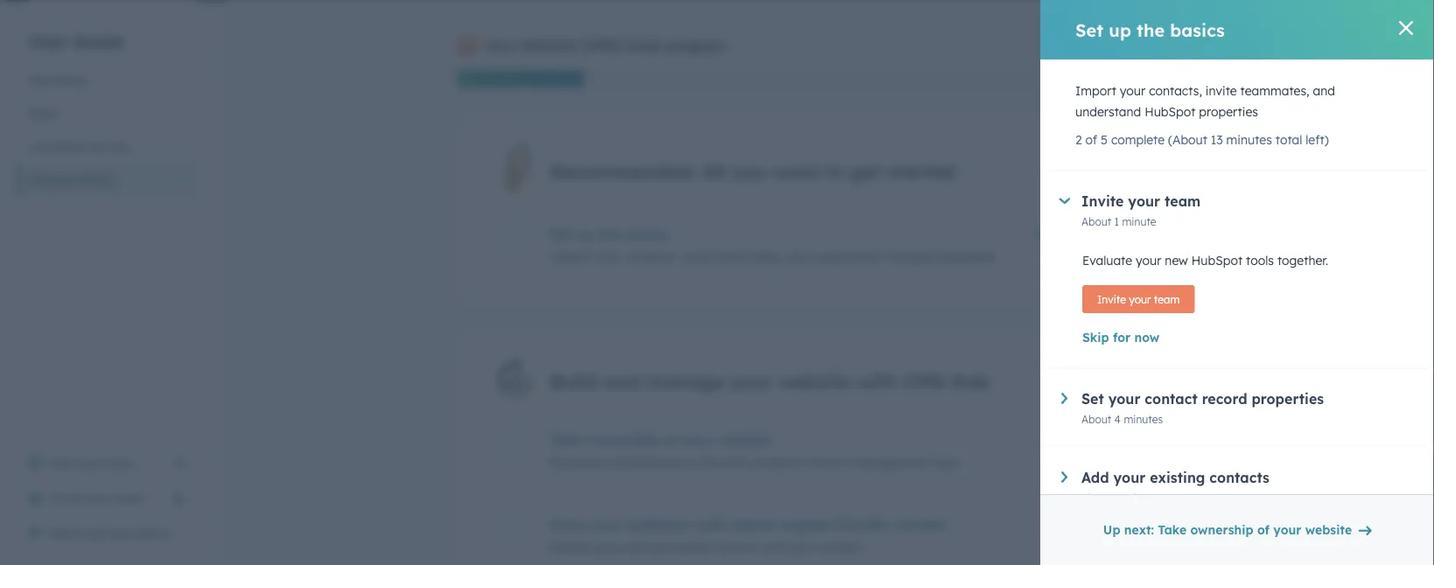 Task type: locate. For each thing, give the bounding box(es) containing it.
0 horizontal spatial invite
[[680, 250, 712, 265]]

about inside set your contact record properties about 4 minutes
[[1082, 413, 1112, 426]]

and
[[1313, 83, 1336, 98], [788, 250, 810, 265], [604, 369, 640, 393], [582, 455, 605, 470], [648, 540, 670, 555]]

0 horizontal spatial website
[[28, 172, 74, 188]]

invite down evaluate
[[1097, 293, 1126, 306]]

1 vertical spatial understand
[[813, 250, 879, 265]]

set inside set up the basics import your contacts, invite teammates, and understand hubspot properties
[[550, 226, 573, 244]]

website inside 'button'
[[28, 172, 74, 188]]

1 horizontal spatial up
[[1109, 19, 1132, 41]]

0 vertical spatial website
[[522, 37, 577, 54]]

properties inside set up the basics import your contacts, invite teammates, and understand hubspot properties
[[937, 250, 996, 265]]

the inside set up the basics import your contacts, invite teammates, and understand hubspot properties
[[599, 226, 622, 244]]

about inside invite your team about 1 minute
[[1082, 215, 1112, 228]]

basics up 18%
[[1170, 19, 1225, 41]]

add
[[1082, 469, 1109, 487]]

basics for set up the basics import your contacts, invite teammates, and understand hubspot properties
[[626, 226, 670, 244]]

0 vertical spatial 0%
[[1151, 433, 1166, 446]]

1 horizontal spatial understand
[[1076, 104, 1141, 119]]

to
[[825, 159, 844, 183]]

with inside take ownership of your website build and customize your site with powerful content management tools
[[723, 455, 747, 470]]

website inside take ownership of your website build and customize your site with powerful content management tools
[[719, 431, 772, 449]]

1 horizontal spatial invite
[[1206, 83, 1237, 98]]

2 horizontal spatial of
[[1258, 522, 1270, 538]]

tools left progress
[[627, 37, 661, 54]]

basics down recommended:
[[626, 226, 670, 244]]

minutes left left
[[1108, 250, 1147, 263]]

user
[[28, 30, 68, 52]]

service
[[87, 139, 130, 154]]

1 vertical spatial properties
[[937, 250, 996, 265]]

take right next:
[[1158, 522, 1187, 538]]

all
[[702, 159, 726, 183]]

site inside grow your audience with search engine-friendly content publish your site and attract visitors with your content
[[624, 540, 644, 555]]

understand down set up the basics button
[[813, 250, 879, 265]]

your
[[485, 37, 518, 54]]

0 vertical spatial 13
[[1211, 132, 1223, 147]]

1 horizontal spatial teammates,
[[1241, 83, 1310, 98]]

0 horizontal spatial ownership
[[587, 431, 659, 449]]

1 horizontal spatial of
[[1086, 132, 1098, 147]]

2 vertical spatial tools
[[932, 455, 960, 470]]

tools right management
[[932, 455, 960, 470]]

1 vertical spatial caret image
[[1062, 393, 1068, 404]]

caret image
[[1062, 472, 1068, 483]]

2 vertical spatial set
[[1082, 390, 1104, 408]]

set inside set your contact record properties about 4 minutes
[[1082, 390, 1104, 408]]

0 vertical spatial website
[[779, 369, 852, 393]]

set up the basics dialog
[[1041, 0, 1434, 565]]

1 vertical spatial build
[[550, 455, 579, 470]]

1 horizontal spatial tools
[[932, 455, 960, 470]]

manage
[[646, 369, 724, 393]]

teammates, inside import your contacts, invite teammates, and understand hubspot properties
[[1241, 83, 1310, 98]]

build
[[550, 369, 598, 393], [550, 455, 579, 470]]

your
[[1120, 83, 1146, 98], [1128, 193, 1161, 210], [595, 250, 620, 265], [1136, 253, 1162, 268], [1129, 293, 1151, 306], [730, 369, 773, 393], [1109, 390, 1141, 408], [682, 431, 714, 449], [670, 455, 695, 470], [80, 456, 106, 471], [1114, 469, 1146, 487], [86, 491, 112, 506], [591, 516, 623, 534], [1274, 522, 1302, 538], [595, 540, 620, 555], [789, 540, 814, 555]]

1 vertical spatial contacts,
[[624, 250, 677, 265]]

with up attract in the left of the page
[[696, 516, 726, 534]]

0 vertical spatial up
[[1109, 19, 1132, 41]]

2 link opens in a new window image from the top
[[173, 458, 186, 470]]

1 vertical spatial (cms)
[[78, 172, 112, 188]]

0 horizontal spatial basics
[[626, 226, 670, 244]]

0 horizontal spatial understand
[[813, 250, 879, 265]]

0 horizontal spatial contacts,
[[624, 250, 677, 265]]

0% for grow your audience with search engine-friendly content
[[1151, 518, 1166, 531]]

caret image up [object object] complete progress bar
[[1059, 198, 1071, 204]]

and down set up the basics button
[[788, 250, 810, 265]]

(cms)
[[582, 37, 623, 54], [78, 172, 112, 188]]

about 25 minutes
[[1079, 455, 1166, 468]]

0 vertical spatial of
[[1086, 132, 1098, 147]]

0 vertical spatial contacts,
[[1149, 83, 1202, 98]]

1 link opens in a new window image from the top
[[173, 453, 186, 474]]

1 vertical spatial import
[[550, 250, 591, 265]]

website
[[779, 369, 852, 393], [719, 431, 772, 449], [1306, 522, 1352, 538]]

about left 1
[[1082, 215, 1112, 228]]

team inside invite your team about 1 minute
[[1165, 193, 1201, 210]]

1 vertical spatial site
[[624, 540, 644, 555]]

0 horizontal spatial tools
[[627, 37, 661, 54]]

take up grow at bottom left
[[550, 431, 583, 449]]

1 vertical spatial ownership
[[1191, 522, 1254, 538]]

search
[[730, 516, 776, 534]]

and left the customize
[[582, 455, 605, 470]]

invite
[[1082, 193, 1124, 210], [1097, 293, 1126, 306], [49, 491, 83, 506]]

25
[[1112, 455, 1124, 468]]

the
[[1137, 19, 1165, 41], [599, 226, 622, 244]]

progress
[[665, 37, 726, 54]]

1 vertical spatial take
[[1158, 522, 1187, 538]]

sales
[[28, 106, 58, 121]]

0 vertical spatial take
[[550, 431, 583, 449]]

2 0% from the top
[[1151, 518, 1166, 531]]

get
[[850, 159, 881, 183]]

of
[[1086, 132, 1098, 147], [664, 431, 678, 449], [1258, 522, 1270, 538]]

about 13 minutes left
[[1062, 250, 1166, 263]]

skip for now button
[[1083, 327, 1392, 348]]

your inside invite your team about 1 minute
[[1128, 193, 1161, 210]]

1 horizontal spatial take
[[1158, 522, 1187, 538]]

teammates, inside set up the basics import your contacts, invite teammates, and understand hubspot properties
[[715, 250, 784, 265]]

website up your website (cms) tools progress progress bar
[[522, 37, 577, 54]]

0 vertical spatial site
[[699, 455, 719, 470]]

contacts,
[[1149, 83, 1202, 98], [624, 250, 677, 265]]

2 vertical spatial invite
[[49, 491, 83, 506]]

view your plan
[[49, 456, 134, 471]]

hubspot right new
[[1192, 253, 1243, 268]]

about down [object object] complete progress bar
[[1062, 250, 1092, 263]]

website (cms)
[[28, 172, 112, 188]]

team up 40%
[[1165, 193, 1201, 210]]

0 vertical spatial invite your team
[[1097, 293, 1180, 306]]

plan
[[109, 456, 134, 471]]

teammates, down set up the basics button
[[715, 250, 784, 265]]

hubspot inside import your contacts, invite teammates, and understand hubspot properties
[[1145, 104, 1196, 119]]

content right friendly
[[893, 516, 946, 534]]

link opens in a new window image
[[173, 453, 186, 474], [173, 458, 186, 470]]

1 horizontal spatial 13
[[1211, 132, 1223, 147]]

view
[[49, 456, 77, 471]]

minutes left total
[[1227, 132, 1272, 147]]

0 vertical spatial caret image
[[1059, 198, 1071, 204]]

and up 'left)'
[[1313, 83, 1336, 98]]

invite up start
[[49, 491, 83, 506]]

add your existing contacts about 8 minutes
[[1082, 469, 1270, 505]]

invite your team down the view your plan
[[49, 491, 145, 506]]

the inside dialog
[[1137, 19, 1165, 41]]

for
[[1113, 330, 1131, 345]]

website inside button
[[1306, 522, 1352, 538]]

1 horizontal spatial (cms)
[[582, 37, 623, 54]]

1 vertical spatial basics
[[626, 226, 670, 244]]

content down take ownership of your website button
[[804, 455, 848, 470]]

2 vertical spatial properties
[[1252, 390, 1324, 408]]

basics
[[1170, 19, 1225, 41], [626, 226, 670, 244]]

0 horizontal spatial import
[[550, 250, 591, 265]]

up next: take ownership of your website
[[1103, 522, 1352, 538]]

with left powerful
[[723, 455, 747, 470]]

0 vertical spatial properties
[[1199, 104, 1258, 119]]

1 horizontal spatial ownership
[[1191, 522, 1254, 538]]

and inside set up the basics import your contacts, invite teammates, and understand hubspot properties
[[788, 250, 810, 265]]

1 vertical spatial invite
[[680, 250, 712, 265]]

and inside import your contacts, invite teammates, and understand hubspot properties
[[1313, 83, 1336, 98]]

minutes inside add your existing contacts about 8 minutes
[[1124, 491, 1163, 505]]

of up the customize
[[664, 431, 678, 449]]

invite your team up now
[[1097, 293, 1180, 306]]

1 vertical spatial 0%
[[1151, 518, 1166, 531]]

up inside set up the basics dialog
[[1109, 19, 1132, 41]]

0 vertical spatial set
[[1076, 19, 1104, 41]]

up inside set up the basics import your contacts, invite teammates, and understand hubspot properties
[[577, 226, 595, 244]]

record
[[1202, 390, 1248, 408]]

minutes
[[1227, 132, 1272, 147], [1108, 250, 1147, 263], [1124, 413, 1163, 426], [1127, 455, 1166, 468], [1124, 491, 1163, 505], [1127, 540, 1166, 553]]

new
[[1165, 253, 1188, 268]]

understand up 5
[[1076, 104, 1141, 119]]

started
[[887, 159, 955, 183]]

set for set your contact record properties about 4 minutes
[[1082, 390, 1104, 408]]

with down 'grow your audience with search engine-friendly content' button
[[761, 540, 785, 555]]

visitors
[[716, 540, 758, 555]]

0 vertical spatial invite
[[1082, 193, 1124, 210]]

about down add
[[1082, 491, 1112, 505]]

0 horizontal spatial (cms)
[[78, 172, 112, 188]]

with left cms
[[857, 369, 898, 393]]

minute
[[1122, 215, 1157, 228]]

ownership down contacts at the bottom right of the page
[[1191, 522, 1254, 538]]

minutes right 8
[[1124, 491, 1163, 505]]

invite inside invite your team about 1 minute
[[1082, 193, 1124, 210]]

1 vertical spatial invite your team
[[49, 491, 145, 506]]

of down contacts at the bottom right of the page
[[1258, 522, 1270, 538]]

0 vertical spatial invite
[[1206, 83, 1237, 98]]

1 horizontal spatial invite your team
[[1097, 293, 1180, 306]]

1 horizontal spatial site
[[699, 455, 719, 470]]

0 vertical spatial team
[[1165, 193, 1201, 210]]

0 horizontal spatial invite your team
[[49, 491, 145, 506]]

0 vertical spatial tools
[[627, 37, 661, 54]]

1 vertical spatial up
[[577, 226, 595, 244]]

0 vertical spatial teammates,
[[1241, 83, 1310, 98]]

invite inside button
[[49, 491, 83, 506]]

you
[[732, 159, 767, 183]]

the for set up the basics
[[1137, 19, 1165, 41]]

0% up about 25 minutes
[[1151, 433, 1166, 446]]

26
[[1112, 540, 1124, 553]]

tools
[[627, 37, 661, 54], [1246, 253, 1274, 268], [932, 455, 960, 470]]

of right 2
[[1086, 132, 1098, 147]]

0 vertical spatial ownership
[[587, 431, 659, 449]]

hubspot down started
[[883, 250, 934, 265]]

your inside set up the basics import your contacts, invite teammates, and understand hubspot properties
[[595, 250, 620, 265]]

8
[[1115, 491, 1121, 505]]

0 horizontal spatial of
[[664, 431, 678, 449]]

website down customer on the top left of page
[[28, 172, 74, 188]]

hubspot up (about
[[1145, 104, 1196, 119]]

take inside take ownership of your website build and customize your site with powerful content management tools
[[550, 431, 583, 449]]

teammates, up total
[[1241, 83, 1310, 98]]

2 horizontal spatial website
[[1306, 522, 1352, 538]]

1 horizontal spatial basics
[[1170, 19, 1225, 41]]

recommended:
[[550, 159, 696, 183]]

about left 4
[[1082, 413, 1112, 426]]

2 build from the top
[[550, 455, 579, 470]]

invite up 1
[[1082, 193, 1124, 210]]

caret image
[[1059, 198, 1071, 204], [1062, 393, 1068, 404]]

0 horizontal spatial site
[[624, 540, 644, 555]]

0 vertical spatial (cms)
[[582, 37, 623, 54]]

hubspot
[[1145, 104, 1196, 119], [883, 250, 934, 265], [1192, 253, 1243, 268]]

1 vertical spatial tools
[[1246, 253, 1274, 268]]

minutes right 25
[[1127, 455, 1166, 468]]

basics inside dialog
[[1170, 19, 1225, 41]]

and down the "audience"
[[648, 540, 670, 555]]

content inside take ownership of your website build and customize your site with powerful content management tools
[[804, 455, 848, 470]]

2 vertical spatial of
[[1258, 522, 1270, 538]]

minutes down next:
[[1127, 540, 1166, 553]]

build and manage your website with cms hub
[[550, 369, 990, 393]]

your inside add your existing contacts about 8 minutes
[[1114, 469, 1146, 487]]

0 vertical spatial build
[[550, 369, 598, 393]]

0% for take ownership of your website
[[1151, 433, 1166, 446]]

1 horizontal spatial website
[[779, 369, 852, 393]]

content down friendly
[[818, 540, 862, 555]]

now
[[1135, 330, 1160, 345]]

1 horizontal spatial the
[[1137, 19, 1165, 41]]

0 vertical spatial basics
[[1170, 19, 1225, 41]]

ownership up the customize
[[587, 431, 659, 449]]

1 vertical spatial the
[[599, 226, 622, 244]]

tools left together.
[[1246, 253, 1274, 268]]

2 vertical spatial website
[[1306, 522, 1352, 538]]

18%
[[1172, 70, 1201, 88]]

1 vertical spatial teammates,
[[715, 250, 784, 265]]

website
[[522, 37, 577, 54], [28, 172, 74, 188]]

up for set up the basics
[[1109, 19, 1132, 41]]

1 vertical spatial set
[[550, 226, 573, 244]]

1 vertical spatial of
[[664, 431, 678, 449]]

teammates,
[[1241, 83, 1310, 98], [715, 250, 784, 265]]

invite your team
[[1097, 293, 1180, 306], [49, 491, 145, 506]]

minutes inside set your contact record properties about 4 minutes
[[1124, 413, 1163, 426]]

0 vertical spatial content
[[804, 455, 848, 470]]

2 vertical spatial team
[[115, 491, 145, 506]]

site down the "audience"
[[624, 540, 644, 555]]

basics inside set up the basics import your contacts, invite teammates, and understand hubspot properties
[[626, 226, 670, 244]]

with
[[857, 369, 898, 393], [723, 455, 747, 470], [696, 516, 726, 534], [761, 540, 785, 555]]

1 0% from the top
[[1151, 433, 1166, 446]]

caret image up caret icon
[[1062, 393, 1068, 404]]

close image
[[1399, 21, 1413, 35]]

about 26 minutes
[[1079, 540, 1166, 553]]

understand inside import your contacts, invite teammates, and understand hubspot properties
[[1076, 104, 1141, 119]]

site left powerful
[[699, 455, 719, 470]]

0 horizontal spatial up
[[577, 226, 595, 244]]

tools inside set up the basics dialog
[[1246, 253, 1274, 268]]

0% down add your existing contacts about 8 minutes
[[1151, 518, 1166, 531]]

1 vertical spatial website
[[719, 431, 772, 449]]

0 horizontal spatial teammates,
[[715, 250, 784, 265]]

1 vertical spatial website
[[28, 172, 74, 188]]

0 horizontal spatial take
[[550, 431, 583, 449]]

engine-
[[781, 516, 834, 534]]

team
[[1165, 193, 1201, 210], [1154, 293, 1180, 306], [115, 491, 145, 506]]

take
[[550, 431, 583, 449], [1158, 522, 1187, 538]]

0 horizontal spatial website
[[719, 431, 772, 449]]

2 horizontal spatial tools
[[1246, 253, 1274, 268]]

0 vertical spatial import
[[1076, 83, 1117, 98]]

1 horizontal spatial import
[[1076, 83, 1117, 98]]

take inside button
[[1158, 522, 1187, 538]]

1 vertical spatial 13
[[1095, 250, 1105, 263]]

website for manage
[[779, 369, 852, 393]]

0 vertical spatial the
[[1137, 19, 1165, 41]]

up for set up the basics import your contacts, invite teammates, and understand hubspot properties
[[577, 226, 595, 244]]

0 vertical spatial understand
[[1076, 104, 1141, 119]]

minutes right 4
[[1124, 413, 1163, 426]]

invite
[[1206, 83, 1237, 98], [680, 250, 712, 265]]

ownership inside take ownership of your website build and customize your site with powerful content management tools
[[587, 431, 659, 449]]

0 horizontal spatial the
[[599, 226, 622, 244]]

about up add
[[1079, 455, 1109, 468]]

team down plan
[[115, 491, 145, 506]]

team down new
[[1154, 293, 1180, 306]]

contacts, inside import your contacts, invite teammates, and understand hubspot properties
[[1149, 83, 1202, 98]]

1 horizontal spatial contacts,
[[1149, 83, 1202, 98]]

of inside button
[[1258, 522, 1270, 538]]



Task type: describe. For each thing, give the bounding box(es) containing it.
set for set up the basics
[[1076, 19, 1104, 41]]

invite your team about 1 minute
[[1082, 193, 1201, 228]]

left
[[1150, 250, 1166, 263]]

skip
[[1083, 330, 1109, 345]]

up next: take ownership of your website button
[[1092, 513, 1383, 548]]

total
[[1276, 132, 1303, 147]]

website for of
[[719, 431, 772, 449]]

import inside import your contacts, invite teammates, and understand hubspot properties
[[1076, 83, 1117, 98]]

left)
[[1306, 132, 1329, 147]]

sales button
[[18, 97, 196, 130]]

1 vertical spatial content
[[893, 516, 946, 534]]

and left manage
[[604, 369, 640, 393]]

view your plan link
[[18, 446, 196, 481]]

friendly
[[834, 516, 888, 534]]

publish
[[550, 540, 591, 555]]

set up the basics import your contacts, invite teammates, and understand hubspot properties
[[550, 226, 996, 265]]

caret image for invite
[[1059, 198, 1071, 204]]

recommended: all you need to get started
[[550, 159, 955, 183]]

1 horizontal spatial website
[[522, 37, 577, 54]]

properties inside import your contacts, invite teammates, and understand hubspot properties
[[1199, 104, 1258, 119]]

1
[[1115, 215, 1119, 228]]

import your contacts, invite teammates, and understand hubspot properties
[[1076, 83, 1336, 119]]

invite your team inside button
[[49, 491, 145, 506]]

40%
[[1144, 227, 1166, 240]]

about inside add your existing contacts about 8 minutes
[[1082, 491, 1112, 505]]

4
[[1115, 413, 1121, 426]]

set for set up the basics import your contacts, invite teammates, and understand hubspot properties
[[550, 226, 573, 244]]

your inside view your plan link
[[80, 456, 106, 471]]

marketing button
[[18, 64, 196, 97]]

contacts
[[1210, 469, 1270, 487]]

team inside button
[[115, 491, 145, 506]]

invite your team link
[[1083, 285, 1195, 313]]

the for set up the basics import your contacts, invite teammates, and understand hubspot properties
[[599, 226, 622, 244]]

user guide
[[28, 30, 125, 52]]

contact
[[1145, 390, 1198, 408]]

understand inside set up the basics import your contacts, invite teammates, and understand hubspot properties
[[813, 250, 879, 265]]

invite inside set up the basics import your contacts, invite teammates, and understand hubspot properties
[[680, 250, 712, 265]]

grow your audience with search engine-friendly content publish your site and attract visitors with your content
[[550, 516, 946, 555]]

evaluate your new hubspot tools together.
[[1083, 253, 1329, 268]]

site inside take ownership of your website build and customize your site with powerful content management tools
[[699, 455, 719, 470]]

evaluate
[[1083, 253, 1133, 268]]

start
[[49, 526, 78, 541]]

properties inside set your contact record properties about 4 minutes
[[1252, 390, 1324, 408]]

your inside the up next: take ownership of your website button
[[1274, 522, 1302, 538]]

and inside take ownership of your website build and customize your site with powerful content management tools
[[582, 455, 605, 470]]

grow
[[550, 516, 587, 534]]

[object object] complete progress bar
[[1035, 231, 1076, 237]]

marketing
[[28, 73, 86, 88]]

audience
[[628, 516, 692, 534]]

skip for now
[[1083, 330, 1160, 345]]

0 horizontal spatial 13
[[1095, 250, 1105, 263]]

management
[[851, 455, 929, 470]]

invite your team inside set up the basics dialog
[[1097, 293, 1180, 306]]

your inside import your contacts, invite teammates, and understand hubspot properties
[[1120, 83, 1146, 98]]

ownership inside button
[[1191, 522, 1254, 538]]

together.
[[1278, 253, 1329, 268]]

1 build from the top
[[550, 369, 598, 393]]

hub
[[951, 369, 990, 393]]

of inside take ownership of your website build and customize your site with powerful content management tools
[[664, 431, 678, 449]]

import inside set up the basics import your contacts, invite teammates, and understand hubspot properties
[[550, 250, 591, 265]]

user guide views element
[[18, 0, 196, 197]]

up
[[1103, 522, 1121, 538]]

13 inside set up the basics dialog
[[1211, 132, 1223, 147]]

demo
[[136, 526, 170, 541]]

(about
[[1168, 132, 1208, 147]]

build inside take ownership of your website build and customize your site with powerful content management tools
[[550, 455, 579, 470]]

need
[[772, 159, 819, 183]]

cms
[[903, 369, 945, 393]]

customer service
[[28, 139, 130, 154]]

2
[[1076, 132, 1082, 147]]

about left 26
[[1079, 540, 1109, 553]]

attract
[[673, 540, 713, 555]]

customer
[[28, 139, 84, 154]]

2 vertical spatial content
[[818, 540, 862, 555]]

your website (cms) tools progress progress bar
[[457, 70, 583, 88]]

customer service button
[[18, 130, 196, 164]]

1 vertical spatial team
[[1154, 293, 1180, 306]]

set up the basics button
[[550, 226, 1024, 244]]

complete
[[1111, 132, 1165, 147]]

your website (cms) tools progress
[[485, 37, 726, 54]]

and inside grow your audience with search engine-friendly content publish your site and attract visitors with your content
[[648, 540, 670, 555]]

invite your team button
[[18, 481, 196, 516]]

website (cms) button
[[18, 164, 196, 197]]

next:
[[1124, 522, 1154, 538]]

invite inside import your contacts, invite teammates, and understand hubspot properties
[[1206, 83, 1237, 98]]

start overview demo
[[49, 526, 170, 541]]

1 vertical spatial invite
[[1097, 293, 1126, 306]]

start overview demo link
[[18, 516, 196, 551]]

set up the basics
[[1076, 19, 1225, 41]]

existing
[[1150, 469, 1206, 487]]

tools inside take ownership of your website build and customize your site with powerful content management tools
[[932, 455, 960, 470]]

grow your audience with search engine-friendly content button
[[550, 516, 1024, 534]]

2 of 5 complete (about 13 minutes total left)
[[1076, 132, 1329, 147]]

(cms) inside website (cms) 'button'
[[78, 172, 112, 188]]

set your contact record properties about 4 minutes
[[1082, 390, 1324, 426]]

hubspot inside set up the basics import your contacts, invite teammates, and understand hubspot properties
[[883, 250, 934, 265]]

your inside invite your team button
[[86, 491, 112, 506]]

contacts, inside set up the basics import your contacts, invite teammates, and understand hubspot properties
[[624, 250, 677, 265]]

5
[[1101, 132, 1108, 147]]

powerful
[[750, 455, 800, 470]]

your inside invite your team link
[[1129, 293, 1151, 306]]

guide
[[73, 30, 125, 52]]

take ownership of your website button
[[550, 431, 1024, 449]]

take ownership of your website build and customize your site with powerful content management tools
[[550, 431, 960, 470]]

caret image for set
[[1062, 393, 1068, 404]]

your inside set your contact record properties about 4 minutes
[[1109, 390, 1141, 408]]

customize
[[608, 455, 666, 470]]

basics for set up the basics
[[1170, 19, 1225, 41]]

overview
[[81, 526, 133, 541]]



Task type: vqa. For each thing, say whether or not it's contained in the screenshot.
Add hours BUTTON
no



